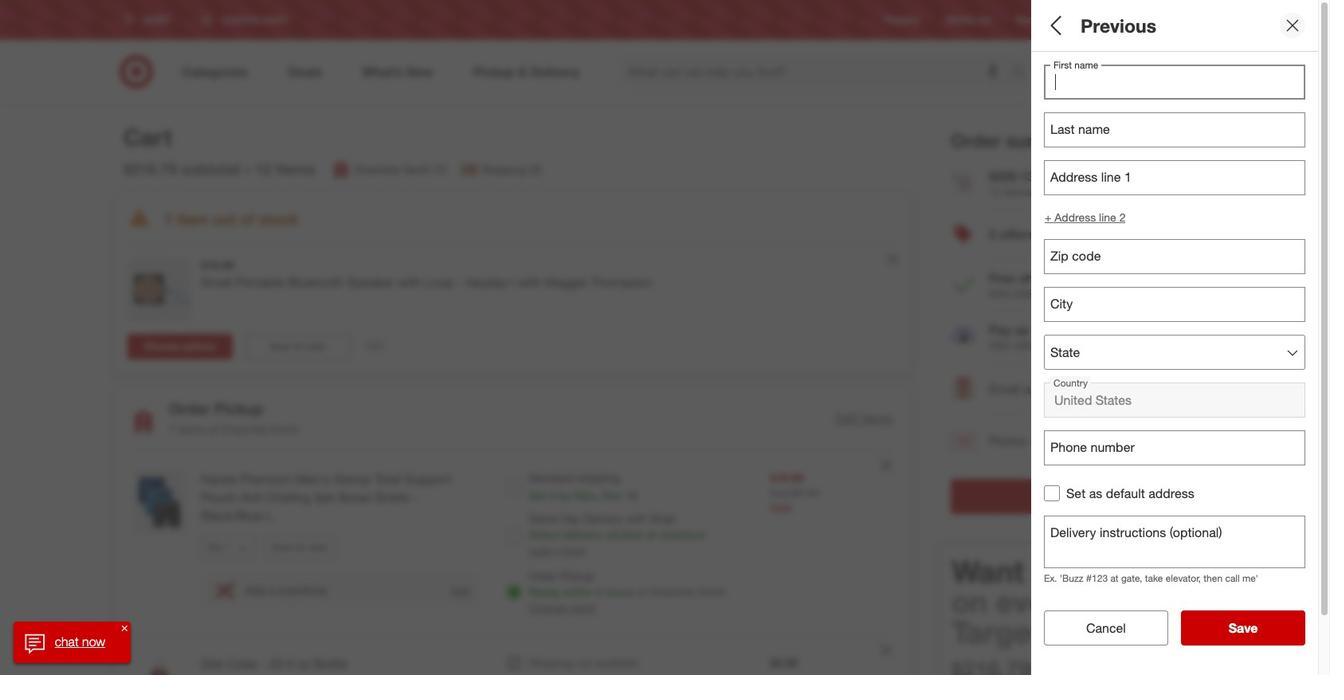 Task type: vqa. For each thing, say whether or not it's contained in the screenshot.
Headset corresponding to SteelSeries Arctis Nova 7 Wireless Gaming Headset for PC
no



Task type: locate. For each thing, give the bounding box(es) containing it.
available right the not
[[595, 656, 639, 669]]

'buzz
[[1060, 572, 1084, 584]]

1 horizontal spatial day
[[1099, 14, 1132, 36]]

None telephone field
[[1044, 239, 1306, 274]]

chat
[[55, 634, 79, 650]]

learn more button
[[529, 543, 586, 559]]

pickup inside the order pickup ready within 2 hours at charlotte north change store
[[561, 569, 594, 583]]

2 right line
[[1120, 210, 1126, 224]]

delivery up owingsville,
[[1158, 81, 1214, 99]]

delivery up "more"
[[563, 528, 602, 541]]

save inside button
[[1229, 620, 1258, 636]]

1 vertical spatial delivery
[[563, 528, 602, 541]]

pickup for order pickup 7 items at charlotte north
[[214, 400, 264, 418]]

previous dialog
[[1031, 0, 1330, 675], [1031, 0, 1330, 675]]

north up premium at the bottom of the page
[[270, 423, 299, 436]]

pay as low as $22/mo. with affirm
[[989, 322, 1122, 352]]

of
[[240, 209, 255, 228]]

order for order pickup ready within 2 hours at charlotte north change store
[[529, 569, 557, 583]]

gate,
[[1122, 572, 1143, 584]]

with down "pay"
[[989, 339, 1011, 352]]

1 vertical spatial day
[[561, 512, 580, 525]]

save button
[[1181, 610, 1306, 645]]

0 horizontal spatial $19.99
[[201, 259, 234, 272]]

234 for rob
[[1086, 147, 1104, 161]]

1 horizontal spatial order
[[529, 569, 557, 583]]

1 horizontal spatial shipping
[[529, 656, 573, 669]]

12 up stock
[[255, 160, 272, 178]]

available for 2 offers available
[[1038, 227, 1092, 243]]

same left 'circle'
[[1044, 14, 1094, 36]]

shipping up orders*
[[1019, 270, 1071, 286]]

choose inside button
[[144, 341, 179, 353]]

charlotte up premium at the bottom of the page
[[221, 423, 267, 436]]

1 vertical spatial -
[[413, 489, 418, 505]]

save for later button down bluetooth
[[246, 334, 351, 360]]

available down address
[[1038, 227, 1092, 243]]

1 horizontal spatial 2
[[989, 227, 996, 243]]

0 vertical spatial day
[[1099, 14, 1132, 36]]

north left (7) on the top left
[[403, 163, 431, 176]]

with left maggie
[[518, 275, 541, 290]]

2 with from the top
[[989, 339, 1011, 352]]

choose for choose a delivery address
[[1085, 81, 1140, 99]]

with down free
[[989, 287, 1011, 300]]

0 vertical spatial available
[[1038, 227, 1092, 243]]

shipping left the not
[[529, 656, 573, 669]]

order
[[951, 129, 1001, 151], [169, 400, 210, 418], [529, 569, 557, 583]]

add left substitute
[[245, 583, 266, 597]]

unavailable down dr
[[1134, 370, 1189, 384]]

run?
[[1050, 614, 1115, 650]]

$216.79 subtotal
[[124, 160, 241, 178]]

+
[[1045, 210, 1052, 224]]

a inside button
[[1153, 229, 1160, 245]]

save inside cart item ready to fulfill group
[[272, 541, 293, 553]]

target left 'circle'
[[1080, 14, 1106, 26]]

find
[[1159, 14, 1177, 26]]

save for later button up substitute
[[265, 535, 335, 560]]

2 left hours
[[596, 585, 602, 599]]

0 vertical spatial treadway
[[1107, 147, 1154, 161]]

later inside cart item ready to fulfill group
[[310, 541, 328, 553]]

at left gate, at the bottom of the page
[[1111, 572, 1119, 584]]

delivery inside the rob long 234 treadway dr, owingsville, ky delivery is unavailable edit
[[1086, 163, 1126, 177]]

treadway down long
[[1107, 147, 1154, 161]]

a left 12 link
[[1145, 81, 1153, 99]]

2 cart item ready to fulfill group from the top
[[115, 636, 912, 675]]

✕ button
[[118, 622, 131, 635]]

shipping up mon,
[[577, 471, 620, 485]]

a left the gift
[[1024, 381, 1031, 397]]

1 horizontal spatial same
[[1044, 14, 1094, 36]]

at right hours
[[637, 585, 646, 599]]

$19.99 up 'small'
[[201, 259, 234, 272]]

out left all
[[1080, 488, 1100, 504]]

same inside same day delivery with shipt select delivery window at checkout learn more
[[529, 512, 558, 525]]

charlotte inside list
[[354, 163, 400, 176]]

shipping inside standard shipping get it by mon, dec 18
[[577, 471, 620, 485]]

1 vertical spatial cart item ready to fulfill group
[[115, 636, 912, 675]]

$19.99 inside $19.99 small portable bluetooth speaker with loop - heyday™ with maggie thompson
[[201, 259, 234, 272]]

with inside the pay as low as $22/mo. with affirm
[[989, 339, 1011, 352]]

1 horizontal spatial out
[[1080, 488, 1100, 504]]

list containing charlotte north (7)
[[332, 161, 541, 180]]

0 vertical spatial save for later button
[[246, 334, 351, 360]]

order left summary
[[951, 129, 1001, 151]]

0 horizontal spatial shipping
[[577, 471, 620, 485]]

234 down deliver
[[1079, 354, 1098, 368]]

1 vertical spatial 2
[[989, 227, 996, 243]]

0 vertical spatial with
[[989, 287, 1011, 300]]

window
[[605, 528, 644, 541]]

with inside free shipping with $35 orders* (exclusions apply)
[[989, 287, 1011, 300]]

add a new address
[[1126, 229, 1236, 245]]

1 vertical spatial save for later
[[272, 541, 328, 553]]

0 horizontal spatial charlotte
[[221, 423, 267, 436]]

1 vertical spatial same
[[529, 512, 558, 525]]

same up select
[[529, 512, 558, 525]]

with up window on the left bottom of page
[[626, 512, 647, 525]]

as up affirm
[[1015, 322, 1029, 338]]

1 horizontal spatial 12
[[1186, 57, 1195, 66]]

shipping left (3)
[[482, 163, 526, 176]]

0 horizontal spatial north
[[270, 423, 299, 436]]

choose options
[[144, 341, 216, 353]]

save for later for the bottom the save for later button
[[272, 541, 328, 553]]

for up substitute
[[295, 541, 307, 553]]

0 horizontal spatial change
[[529, 601, 568, 614]]

loop
[[425, 275, 454, 290]]

address for default
[[1149, 485, 1195, 501]]

1 vertical spatial 12
[[255, 160, 272, 178]]

0 horizontal spatial pickup
[[214, 400, 264, 418]]

as for pay
[[1015, 322, 1029, 338]]

1 horizontal spatial choose
[[1085, 81, 1140, 99]]

None text field
[[1044, 65, 1306, 100], [1044, 112, 1306, 147], [1044, 160, 1306, 195], [1044, 65, 1306, 100], [1044, 112, 1306, 147], [1044, 160, 1306, 195]]

delivery
[[1158, 81, 1214, 99], [563, 528, 602, 541]]

treadway down 'to:'
[[1101, 354, 1148, 368]]

charlotte left (7) on the top left
[[354, 163, 400, 176]]

shipping for standard shipping
[[577, 471, 620, 485]]

$19.99 for reg
[[771, 471, 804, 485]]

add
[[1126, 229, 1149, 245], [245, 583, 266, 597], [450, 584, 471, 597]]

1 horizontal spatial items
[[276, 160, 316, 178]]

0 vertical spatial target
[[1080, 14, 1106, 26]]

-
[[458, 275, 463, 290], [413, 489, 418, 505], [261, 656, 266, 672]]

same for same day delivery
[[1044, 14, 1094, 36]]

dr
[[1151, 354, 1163, 368]]

0 horizontal spatial order
[[169, 400, 210, 418]]

unavailable down dr,
[[1140, 163, 1196, 177]]

shipping not available
[[529, 656, 639, 669]]

speaker
[[347, 275, 394, 290]]

0 horizontal spatial 2
[[596, 585, 602, 599]]

None radio
[[506, 528, 522, 544], [506, 655, 522, 671], [506, 528, 522, 544], [506, 655, 522, 671]]

1 horizontal spatial pickup
[[561, 569, 594, 583]]

is
[[1129, 163, 1137, 177], [1123, 370, 1131, 384]]

1 horizontal spatial add
[[450, 584, 471, 597]]

delivery down dec
[[583, 512, 623, 525]]

save for later down bluetooth
[[270, 341, 326, 353]]

ad
[[979, 14, 991, 26]]

2 horizontal spatial as
[[1089, 485, 1103, 501]]

later
[[308, 341, 326, 353], [310, 541, 328, 553]]

2 vertical spatial 2
[[596, 585, 602, 599]]

standard
[[529, 471, 574, 485]]

done
[[1165, 637, 1197, 653]]

available for shipping not available
[[595, 656, 639, 669]]

1 vertical spatial shipping
[[577, 471, 620, 485]]

0 vertical spatial $19.99
[[201, 259, 234, 272]]

0 vertical spatial is
[[1129, 163, 1137, 177]]

a for new
[[1153, 229, 1160, 245]]

2 horizontal spatial charlotte
[[649, 585, 695, 599]]

weekly ad link
[[946, 13, 991, 27]]

order pickup ready within 2 hours at charlotte north change store
[[529, 569, 727, 614]]

for down bluetooth
[[294, 341, 305, 353]]

day inside same day delivery with shipt select delivery window at checkout learn more
[[561, 512, 580, 525]]

0 vertical spatial -
[[458, 275, 463, 290]]

xtemp
[[334, 471, 371, 487]]

0 vertical spatial change
[[1278, 353, 1317, 366]]

delivery up 12 link
[[1138, 14, 1208, 36]]

save for later up substitute
[[272, 541, 328, 553]]

2 vertical spatial north
[[698, 585, 727, 599]]

charlotte right hours
[[649, 585, 695, 599]]

1 vertical spatial 234
[[1079, 354, 1098, 368]]

rob long 234 treadway dr, owingsville, ky delivery is unavailable edit
[[1086, 129, 1250, 194]]

234
[[1086, 147, 1104, 161], [1079, 354, 1098, 368]]

low
[[1033, 322, 1054, 338]]

0 vertical spatial shipping
[[482, 163, 526, 176]]

out left of
[[213, 209, 236, 228]]

choose options button
[[128, 334, 233, 360]]

choose left options
[[144, 341, 179, 353]]

1 horizontal spatial $19.99
[[771, 471, 804, 485]]

for for the bottom the save for later button
[[295, 541, 307, 553]]

1 horizontal spatial target
[[1080, 14, 1106, 26]]

a
[[1145, 81, 1153, 99], [1153, 229, 1160, 245], [1024, 381, 1031, 397], [269, 583, 275, 597]]

save for later inside cart item ready to fulfill group
[[272, 541, 328, 553]]

order inside the order pickup ready within 2 hours at charlotte north change store
[[529, 569, 557, 583]]

2 horizontal spatial -
[[458, 275, 463, 290]]

0 vertical spatial pickup
[[214, 400, 264, 418]]

affirm image
[[951, 325, 976, 351], [953, 327, 974, 343]]

is down long
[[1129, 163, 1137, 177]]

order up ready on the bottom
[[529, 569, 557, 583]]

0 vertical spatial 2
[[1120, 210, 1126, 224]]

at right 7
[[209, 423, 218, 436]]

0 vertical spatial save for later
[[270, 341, 326, 353]]

1 vertical spatial treadway
[[1101, 354, 1148, 368]]

pickup inside order pickup 7 items at charlotte north
[[214, 400, 264, 418]]

✕
[[121, 623, 128, 633]]

gift
[[1034, 381, 1053, 397]]

12 up choose a delivery address
[[1186, 57, 1195, 66]]

None text field
[[1044, 287, 1306, 322], [1044, 383, 1306, 418], [1044, 516, 1306, 568], [1044, 287, 1306, 322], [1044, 383, 1306, 418], [1044, 516, 1306, 568]]

treadway for to:
[[1101, 354, 1148, 368]]

0 vertical spatial choose
[[1085, 81, 1140, 99]]

are
[[1140, 438, 1156, 451]]

treadway for long
[[1107, 147, 1154, 161]]

0 vertical spatial later
[[308, 341, 326, 353]]

1 cart item ready to fulfill group from the top
[[115, 451, 912, 635]]

choose up "rob"
[[1085, 81, 1140, 99]]

items up stock
[[276, 160, 316, 178]]

as right low
[[1057, 322, 1071, 338]]

2 inside + address line 2 link
[[1120, 210, 1126, 224]]

small portable bluetooth speaker with loop - heyday&#8482; with maggie thompson image
[[128, 258, 191, 322]]

order inside order pickup 7 items at charlotte north
[[169, 400, 210, 418]]

0 vertical spatial north
[[403, 163, 431, 176]]

as left all
[[1089, 485, 1103, 501]]

from:
[[1121, 418, 1159, 436]]

men's
[[295, 471, 330, 487]]

cancel
[[1087, 620, 1126, 636]]

later down bluetooth
[[308, 341, 326, 353]]

treadway inside deliver to: 234 treadway dr delivery is unavailable
[[1101, 354, 1148, 368]]

oz
[[297, 656, 310, 672]]

None telephone field
[[1044, 430, 1306, 466]]

stock
[[259, 209, 299, 228]]

it
[[550, 489, 556, 502]]

with left loop
[[398, 275, 421, 290]]

- left 20
[[261, 656, 266, 672]]

1 vertical spatial for
[[295, 541, 307, 553]]

1 vertical spatial available
[[595, 656, 639, 669]]

add inside button
[[1126, 229, 1149, 245]]

free shipping with $35 orders* (exclusions apply)
[[989, 270, 1164, 300]]

pickup for order pickup ready within 2 hours at charlotte north change store
[[561, 569, 594, 583]]

address inside add a new address button
[[1190, 229, 1236, 245]]

a inside group
[[269, 583, 275, 597]]

add for add a new address
[[1126, 229, 1149, 245]]

None radio
[[1051, 154, 1067, 170], [506, 479, 522, 495], [1051, 154, 1067, 170], [506, 479, 522, 495]]

$19.99 up reg
[[771, 471, 804, 485]]

day left find
[[1099, 14, 1132, 36]]

$19.99 inside the $19.99 reg $21.99 sale
[[771, 471, 804, 485]]

0 horizontal spatial same
[[529, 512, 558, 525]]

same inside dialog
[[1044, 14, 1094, 36]]

now
[[82, 634, 105, 650]]

1 vertical spatial north
[[270, 423, 299, 436]]

0 vertical spatial order
[[951, 129, 1001, 151]]

1 vertical spatial order
[[169, 400, 210, 418]]

0 horizontal spatial choose
[[144, 341, 179, 353]]

pickup up hanes
[[214, 400, 264, 418]]

1 horizontal spatial north
[[403, 163, 431, 176]]

not
[[576, 656, 592, 669]]

1 vertical spatial change
[[529, 601, 568, 614]]

0 vertical spatial 12
[[1186, 57, 1195, 66]]

add left store pickup option
[[450, 584, 471, 597]]

chat now dialog
[[13, 622, 131, 663]]

available inside cart item ready to fulfill group
[[595, 656, 639, 669]]

234 inside the rob long 234 treadway dr, owingsville, ky delivery is unavailable edit
[[1086, 147, 1104, 161]]

2 left offers
[[989, 227, 996, 243]]

address up ky
[[1218, 81, 1276, 99]]

0 vertical spatial same
[[1044, 14, 1094, 36]]

pickup up within at the bottom left of page
[[561, 569, 594, 583]]

shipping inside free shipping with $35 orders* (exclusions apply)
[[1019, 270, 1071, 286]]

1 vertical spatial target
[[952, 614, 1042, 650]]

1 vertical spatial $19.99
[[771, 471, 804, 485]]

shipping inside cart item ready to fulfill group
[[529, 656, 573, 669]]

is inside the rob long 234 treadway dr, owingsville, ky delivery is unavailable edit
[[1129, 163, 1137, 177]]

north
[[403, 163, 431, 176], [270, 423, 299, 436], [698, 585, 727, 599]]

1 vertical spatial pickup
[[561, 569, 594, 583]]

save for later
[[270, 341, 326, 353], [272, 541, 328, 553]]

2 vertical spatial charlotte
[[649, 585, 695, 599]]

0 horizontal spatial as
[[1015, 322, 1029, 338]]

delivery inside same day delivery with shipt select delivery window at checkout learn more
[[583, 512, 623, 525]]

day inside dialog
[[1099, 14, 1132, 36]]

with
[[989, 287, 1011, 300], [989, 339, 1011, 352]]

2 horizontal spatial 2
[[1120, 210, 1126, 224]]

affirm
[[1015, 339, 1044, 352]]

check out all button
[[951, 479, 1204, 514]]

delivery down deliver
[[1079, 370, 1119, 384]]

target down want
[[952, 614, 1042, 650]]

items inside order pickup 7 items at charlotte north
[[178, 423, 206, 436]]

0 vertical spatial charlotte
[[354, 163, 400, 176]]

2 offers available button
[[951, 209, 1204, 260]]

north down checkout in the bottom of the page
[[698, 585, 727, 599]]

subtotal
[[181, 160, 241, 178]]

0 vertical spatial shipping
[[1019, 270, 1071, 286]]

charlotte north (7)
[[354, 163, 447, 176]]

add left new
[[1126, 229, 1149, 245]]

0 horizontal spatial items
[[178, 423, 206, 436]]

check
[[1038, 488, 1077, 504]]

1 vertical spatial items
[[178, 423, 206, 436]]

1 vertical spatial is
[[1123, 370, 1131, 384]]

0 vertical spatial 234
[[1086, 147, 1104, 161]]

at down shipt
[[647, 528, 656, 541]]

address right default
[[1149, 485, 1195, 501]]

234 down "rob"
[[1086, 147, 1104, 161]]

charlotte inside the order pickup ready within 2 hours at charlotte north change store
[[649, 585, 695, 599]]

available inside button
[[1038, 227, 1092, 243]]

2 horizontal spatial north
[[698, 585, 727, 599]]

1 horizontal spatial charlotte
[[354, 163, 400, 176]]

want to save 5% *
[[952, 553, 1198, 590]]

premium
[[241, 471, 292, 487]]

0 vertical spatial delivery
[[1158, 81, 1214, 99]]

save
[[270, 341, 291, 353], [272, 541, 293, 553], [1070, 553, 1140, 590], [1229, 620, 1258, 636]]

delivery up edit
[[1086, 163, 1126, 177]]

1 horizontal spatial -
[[413, 489, 418, 505]]

default
[[1106, 485, 1145, 501]]

1 horizontal spatial change
[[1278, 353, 1317, 366]]

18
[[625, 489, 638, 502]]

0 vertical spatial cart item ready to fulfill group
[[115, 451, 912, 635]]

total
[[374, 471, 401, 487]]

1 vertical spatial shipping
[[529, 656, 573, 669]]

out inside button
[[1080, 488, 1100, 504]]

hanes premium men's xtemp total support pouch anti chafing 3pk boxer briefs - black/blue l link
[[201, 470, 481, 525]]

day down by
[[561, 512, 580, 525]]

address inside shop from: sorry, there are no eligible stores near your address
[[1079, 454, 1119, 467]]

sale
[[771, 501, 792, 514]]

treadway
[[1107, 147, 1154, 161], [1101, 354, 1148, 368]]

1 vertical spatial out
[[1080, 488, 1100, 504]]

to
[[1033, 553, 1062, 590]]

1 vertical spatial unavailable
[[1134, 370, 1189, 384]]

save for later button
[[246, 334, 351, 360], [265, 535, 335, 560]]

234 inside deliver to: 234 treadway dr delivery is unavailable
[[1079, 354, 1098, 368]]

on
[[952, 583, 988, 620]]

2 vertical spatial order
[[529, 569, 557, 583]]

is down deliver
[[1123, 370, 1131, 384]]

2 horizontal spatial order
[[951, 129, 1001, 151]]

- down support
[[413, 489, 418, 505]]

0 horizontal spatial delivery
[[563, 528, 602, 541]]

for inside cart item ready to fulfill group
[[295, 541, 307, 553]]

list
[[332, 161, 541, 180]]

address down sorry, on the bottom right of the page
[[1079, 454, 1119, 467]]

order up 7
[[169, 400, 210, 418]]

items right 7
[[178, 423, 206, 436]]

0 horizontal spatial target
[[952, 614, 1042, 650]]

(7)
[[435, 163, 447, 176]]

weekly ad
[[946, 14, 991, 26]]

a left substitute
[[269, 583, 275, 597]]

rob
[[1086, 129, 1110, 145]]

shipping for free shipping
[[1019, 270, 1071, 286]]

address right new
[[1190, 229, 1236, 245]]

near
[[1246, 438, 1269, 451]]

$21.99
[[790, 487, 819, 499]]

What can we help you find? suggestions appear below search field
[[619, 54, 1016, 89]]

later up substitute
[[310, 541, 328, 553]]

- right loop
[[458, 275, 463, 290]]

dr,
[[1157, 147, 1171, 161]]

+ address line 2 link
[[1044, 209, 1127, 226]]

message
[[1056, 381, 1108, 397]]

1 vertical spatial choose
[[144, 341, 179, 353]]

2 horizontal spatial with
[[626, 512, 647, 525]]

2 inside button
[[989, 227, 996, 243]]

(3)
[[529, 163, 541, 176]]

0 horizontal spatial shipping
[[482, 163, 526, 176]]

cart item ready to fulfill group
[[115, 451, 912, 635], [115, 636, 912, 675]]

1 item out of stock
[[164, 209, 299, 228]]

1 with from the top
[[989, 287, 1011, 300]]

add inside 'button'
[[450, 584, 471, 597]]

$22/mo.
[[1075, 322, 1122, 338]]

treadway inside the rob long 234 treadway dr, owingsville, ky delivery is unavailable edit
[[1107, 147, 1154, 161]]

a left new
[[1153, 229, 1160, 245]]



Task type: describe. For each thing, give the bounding box(es) containing it.
12 for 12
[[1186, 57, 1195, 66]]

as for set
[[1089, 485, 1103, 501]]

mon,
[[574, 489, 599, 502]]

find stores
[[1159, 14, 1208, 26]]

$19.99 small portable bluetooth speaker with loop - heyday™ with maggie thompson
[[201, 259, 652, 290]]

target inside the 'on every target run?'
[[952, 614, 1042, 650]]

pouch
[[201, 489, 237, 505]]

store
[[571, 601, 596, 614]]

no
[[1159, 438, 1171, 451]]

at inside order pickup 7 items at charlotte north
[[209, 423, 218, 436]]

email a gift message
[[989, 381, 1108, 397]]

ky
[[1236, 147, 1250, 161]]

shop
[[1079, 418, 1117, 436]]

within
[[564, 585, 593, 599]]

address
[[1055, 210, 1096, 224]]

shipping (3)
[[482, 163, 541, 176]]

get
[[529, 489, 547, 502]]

change inside button
[[1278, 353, 1317, 366]]

order for order pickup 7 items at charlotte north
[[169, 400, 210, 418]]

small
[[201, 275, 232, 290]]

Store pickup radio
[[506, 584, 522, 600]]

choose for choose options
[[144, 341, 179, 353]]

- inside $19.99 small portable bluetooth speaker with loop - heyday™ with maggie thompson
[[458, 275, 463, 290]]

owingsville,
[[1174, 147, 1233, 161]]

shop from: sorry, there are no eligible stores near your address
[[1079, 418, 1293, 467]]

(exclusions
[[1075, 287, 1130, 300]]

delivery inside same day delivery with shipt select delivery window at checkout learn more
[[563, 528, 602, 541]]

add for add a substitute
[[245, 583, 266, 597]]

chafing
[[266, 489, 311, 505]]

address for new
[[1190, 229, 1236, 245]]

same day delivery with shipt select delivery window at checkout learn more
[[529, 512, 706, 557]]

1 horizontal spatial as
[[1057, 322, 1071, 338]]

more
[[560, 544, 586, 557]]

free
[[989, 270, 1016, 286]]

search button
[[1004, 54, 1043, 92]]

search
[[1004, 65, 1043, 81]]

cancel button
[[1044, 610, 1169, 645]]

boxer
[[339, 489, 373, 505]]

chat now
[[55, 634, 105, 650]]

briefs
[[376, 489, 409, 505]]

promo
[[989, 433, 1027, 449]]

hanes premium men&#39;s xtemp total support pouch anti chafing 3pk boxer briefs - black/blue l image
[[128, 470, 191, 534]]

stores
[[1180, 14, 1208, 26]]

add a new address button
[[1126, 228, 1236, 247]]

a for delivery
[[1145, 81, 1153, 99]]

at inside same day delivery with shipt select delivery window at checkout learn more
[[647, 528, 656, 541]]

0 vertical spatial items
[[276, 160, 316, 178]]

delivery inside deliver to: 234 treadway dr delivery is unavailable
[[1079, 370, 1119, 384]]

me'
[[1243, 572, 1259, 584]]

edit button
[[1086, 180, 1105, 196]]

- inside hanes premium men's xtemp total support pouch anti chafing 3pk boxer briefs - black/blue l
[[413, 489, 418, 505]]

same day delivery dialog
[[1031, 0, 1330, 675]]

deliver
[[1079, 335, 1129, 353]]

2 inside the order pickup ready within 2 hours at charlotte north change store
[[596, 585, 602, 599]]

every
[[996, 583, 1075, 620]]

same for same day delivery with shipt select delivery window at checkout learn more
[[529, 512, 558, 525]]

fl
[[287, 656, 293, 672]]

5%
[[1148, 553, 1194, 590]]

address for delivery
[[1218, 81, 1276, 99]]

there
[[1111, 438, 1137, 451]]

12 for 12 items
[[255, 160, 272, 178]]

set
[[1067, 485, 1086, 501]]

stores
[[1213, 438, 1243, 451]]

Set as default address checkbox
[[1044, 486, 1060, 502]]

promo code
[[989, 433, 1059, 449]]

$19.99 for small
[[201, 259, 234, 272]]

1 horizontal spatial with
[[518, 275, 541, 290]]

shipping for shipping not available
[[529, 656, 573, 669]]

edit
[[1086, 181, 1105, 194]]

a for substitute
[[269, 583, 275, 597]]

2 offers available
[[989, 227, 1092, 243]]

line
[[1099, 210, 1117, 224]]

1 vertical spatial save for later button
[[265, 535, 335, 560]]

change button
[[1277, 351, 1318, 369]]

unavailable inside the rob long 234 treadway dr, owingsville, ky delivery is unavailable edit
[[1140, 163, 1196, 177]]

for for the topmost the save for later button
[[294, 341, 305, 353]]

long
[[1114, 129, 1144, 145]]

at inside the order pickup ready within 2 hours at charlotte north change store
[[637, 585, 646, 599]]

day for same day delivery
[[1099, 14, 1132, 36]]

l
[[266, 508, 273, 524]]

day for same day delivery with shipt select delivery window at checkout learn more
[[561, 512, 580, 525]]

on every target run?
[[952, 583, 1115, 650]]

1
[[164, 209, 173, 228]]

generic shipt shopper carrying bags image
[[1084, 81, 1278, 299]]

0 horizontal spatial out
[[213, 209, 236, 228]]

black/blue
[[201, 508, 263, 524]]

offers
[[1000, 227, 1035, 243]]

*
[[1194, 556, 1198, 568]]

20
[[269, 656, 283, 672]]

north inside list
[[403, 163, 431, 176]]

anti
[[241, 489, 263, 505]]

12 link
[[1166, 54, 1201, 89]]

order for order summary
[[951, 129, 1001, 151]]

change inside the order pickup ready within 2 hours at charlotte north change store
[[529, 601, 568, 614]]

all
[[1104, 488, 1118, 504]]

1 horizontal spatial delivery
[[1158, 81, 1214, 99]]

same day delivery
[[1044, 14, 1208, 36]]

is inside deliver to: 234 treadway dr delivery is unavailable
[[1123, 370, 1131, 384]]

234 for deliver
[[1079, 354, 1098, 368]]

0 horizontal spatial with
[[398, 275, 421, 290]]

substitute
[[278, 583, 327, 597]]

#123
[[1086, 572, 1108, 584]]

unavailable inside deliver to: 234 treadway dr delivery is unavailable
[[1134, 370, 1189, 384]]

hanes premium men's xtemp total support pouch anti chafing 3pk boxer briefs - black/blue l
[[201, 471, 451, 524]]

circle
[[1109, 14, 1134, 26]]

with inside same day delivery with shipt select delivery window at checkout learn more
[[626, 512, 647, 525]]

shipping for shipping (3)
[[482, 163, 526, 176]]

bluetooth
[[288, 275, 343, 290]]

standard shipping get it by mon, dec 18
[[529, 471, 638, 502]]

north inside the order pickup ready within 2 hours at charlotte north change store
[[698, 585, 727, 599]]

north inside order pickup 7 items at charlotte north
[[270, 423, 299, 436]]

a for gift
[[1024, 381, 1031, 397]]

summary
[[1006, 129, 1088, 151]]

item
[[177, 209, 208, 228]]

your
[[1272, 438, 1293, 451]]

add for add
[[450, 584, 471, 597]]

save for later for the topmost the save for later button
[[270, 341, 326, 353]]

0 horizontal spatial -
[[261, 656, 266, 672]]

check out all
[[1038, 488, 1118, 504]]

charlotte inside order pickup 7 items at charlotte north
[[221, 423, 267, 436]]

7
[[169, 423, 175, 436]]

cart
[[124, 123, 172, 151]]

hours
[[605, 585, 634, 599]]

set as default address
[[1067, 485, 1195, 501]]

back
[[1177, 637, 1205, 653]]

shipt
[[650, 512, 676, 525]]

cart item ready to fulfill group containing hanes premium men's xtemp total support pouch anti chafing 3pk boxer briefs - black/blue l
[[115, 451, 912, 635]]

registry
[[885, 14, 920, 26]]

$19.99 reg $21.99 sale
[[771, 471, 819, 514]]

$2.29
[[771, 656, 798, 669]]

by
[[559, 489, 571, 502]]

cart item ready to fulfill group containing diet coke - 20 fl oz bottle
[[115, 636, 912, 675]]

chat now button
[[13, 622, 131, 663]]

orders*
[[1036, 287, 1072, 300]]

target circle
[[1080, 14, 1134, 26]]



